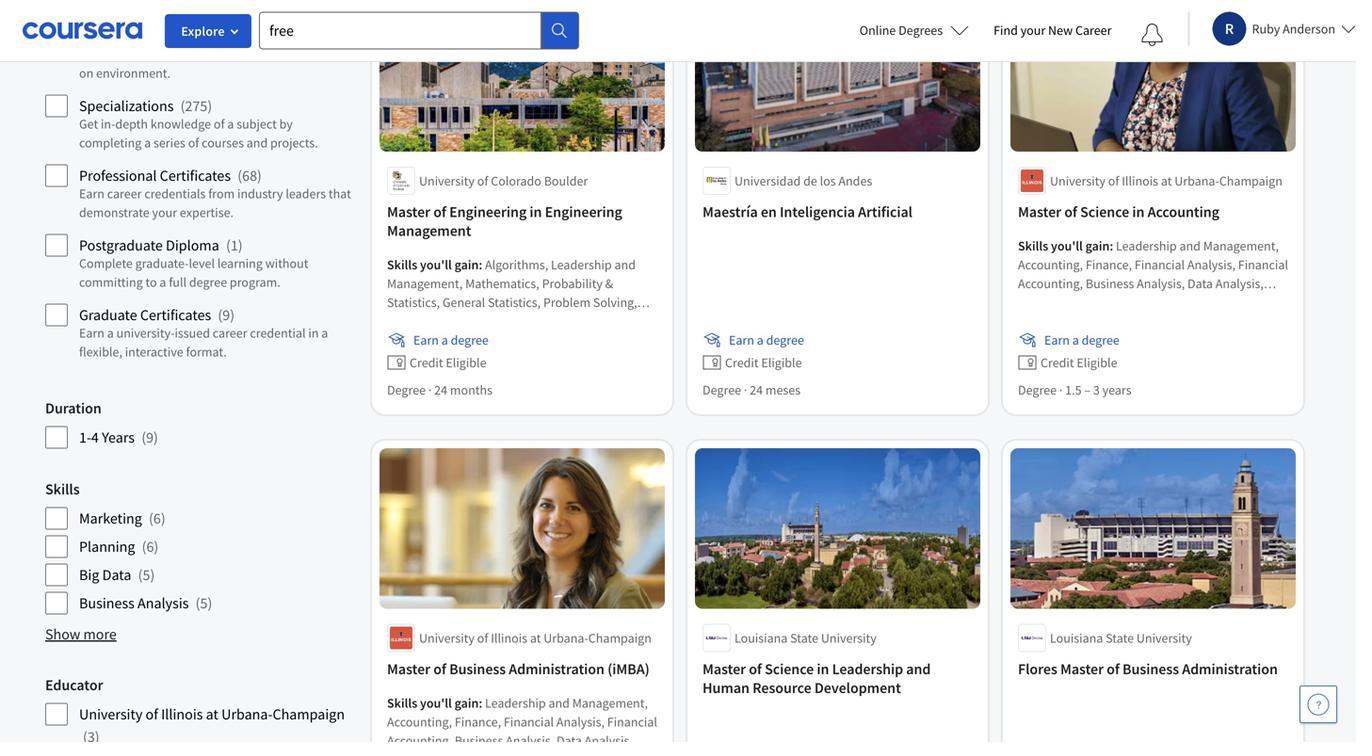 Task type: vqa. For each thing, say whether or not it's contained in the screenshot.
the courses
yes



Task type: locate. For each thing, give the bounding box(es) containing it.
2 horizontal spatial urbana-
[[1175, 172, 1220, 189]]

( right issued
[[218, 305, 223, 324]]

0 vertical spatial your
[[1021, 22, 1046, 39]]

in right credential on the top left
[[308, 324, 319, 341]]

hands-
[[306, 45, 344, 62]]

master of engineering in engineering management
[[387, 202, 622, 240]]

projects ( 14 )
[[79, 27, 161, 45]]

earn a university-issued career credential in a flexible, interactive format.
[[79, 324, 328, 360]]

projects.
[[270, 134, 318, 151]]

in inside master of engineering in engineering management
[[530, 202, 542, 221]]

0 horizontal spatial louisiana state university
[[735, 630, 877, 646]]

1 credit eligible from the left
[[410, 354, 487, 371]]

1 vertical spatial you'll
[[420, 256, 452, 273]]

0 horizontal spatial degree
[[387, 381, 426, 398]]

in for master of science in leadership and human resource development
[[817, 660, 829, 678]]

courses
[[202, 134, 244, 151]]

0 horizontal spatial credit eligible
[[410, 354, 487, 371]]

3 eligible from the left
[[1077, 354, 1118, 371]]

eligible up meses
[[761, 354, 802, 371]]

0 vertical spatial university of illinois at urbana-champaign
[[1050, 172, 1283, 189]]

6 down 'marketing ( 6 )'
[[146, 537, 154, 556]]

you'll down master of business administration (imba)
[[420, 694, 452, 711]]

skills
[[1018, 237, 1049, 254], [387, 256, 417, 273], [45, 480, 80, 499], [387, 694, 417, 711]]

1 horizontal spatial and
[[906, 660, 931, 678]]

illinois for administration
[[491, 630, 528, 646]]

2 horizontal spatial credit eligible
[[1041, 354, 1118, 371]]

degree left 1.5
[[1018, 381, 1057, 398]]

environment.
[[96, 64, 171, 81]]

earn up flexible,
[[79, 324, 105, 341]]

university of illinois at urbana-champaign for administration
[[419, 630, 652, 646]]

explore
[[181, 23, 225, 40]]

1 eligible from the left
[[446, 354, 487, 371]]

6 for marketing ( 6 )
[[153, 509, 161, 528]]

your down credentials
[[152, 204, 177, 221]]

9 right years on the bottom left
[[146, 428, 154, 447]]

24 left the months in the left bottom of the page
[[434, 381, 447, 398]]

degree
[[387, 381, 426, 398], [703, 381, 741, 398], [1018, 381, 1057, 398]]

skills you'll gain :
[[1018, 237, 1116, 254], [387, 256, 485, 273], [387, 694, 485, 711]]

interactive,
[[241, 45, 303, 62]]

1 horizontal spatial state
[[1106, 630, 1134, 646]]

0 horizontal spatial earn a degree
[[414, 331, 489, 348]]

: down master of engineering in engineering management
[[479, 256, 482, 273]]

a inside learn a new tool or skill in an interactive, hands- on environment.
[[113, 45, 119, 62]]

0 horizontal spatial eligible
[[446, 354, 487, 371]]

1 state from the left
[[790, 630, 819, 646]]

earn a degree up –
[[1045, 331, 1120, 348]]

artificial
[[858, 202, 913, 221]]

credit eligible up degree · 24 months
[[410, 354, 487, 371]]

master of business administration (imba)
[[387, 660, 650, 678]]

graduate certificates ( 9 )
[[79, 305, 235, 324]]

online
[[860, 22, 896, 39]]

science right human on the right of page
[[765, 660, 814, 678]]

you'll for science
[[1051, 237, 1083, 254]]

0 vertical spatial science
[[1080, 202, 1130, 221]]

1 horizontal spatial 9
[[223, 305, 230, 324]]

and right "leadership"
[[906, 660, 931, 678]]

louisiana for master
[[1050, 630, 1103, 646]]

1 vertical spatial skills you'll gain :
[[387, 256, 485, 273]]

ruby anderson
[[1252, 20, 1336, 37]]

gain down management
[[455, 256, 479, 273]]

1 · from the left
[[428, 381, 432, 398]]

champaign for accounting
[[1220, 172, 1283, 189]]

0 vertical spatial skills you'll gain :
[[1018, 237, 1116, 254]]

1 degree from the left
[[387, 381, 426, 398]]

flexible,
[[79, 343, 122, 360]]

: for business
[[479, 694, 482, 711]]

1 horizontal spatial at
[[530, 630, 541, 646]]

2 vertical spatial skills you'll gain :
[[387, 694, 485, 711]]

1 horizontal spatial 24
[[750, 381, 763, 398]]

leaders
[[286, 185, 326, 202]]

science for leadership
[[765, 660, 814, 678]]

show notifications image
[[1141, 24, 1164, 46]]

( right from
[[238, 166, 242, 185]]

degree up 3
[[1082, 331, 1120, 348]]

program.
[[230, 273, 280, 290]]

2 horizontal spatial degree
[[1018, 381, 1057, 398]]

0 horizontal spatial ·
[[428, 381, 432, 398]]

louisiana state university up flores master of business administration
[[1050, 630, 1192, 646]]

( right analysis
[[196, 594, 200, 612]]

state up master of science in leadership and human resource development at the bottom right
[[790, 630, 819, 646]]

1 horizontal spatial champaign
[[589, 630, 652, 646]]

career
[[107, 185, 142, 202], [213, 324, 247, 341]]

you'll down master of science in accounting
[[1051, 237, 1083, 254]]

degrees
[[899, 22, 943, 39]]

0 vertical spatial illinois
[[1122, 172, 1159, 189]]

(imba)
[[608, 660, 650, 678]]

credit eligible
[[410, 354, 487, 371], [725, 354, 802, 371], [1041, 354, 1118, 371]]

earn up demonstrate
[[79, 185, 105, 202]]

earn a degree up degree · 24 meses
[[729, 331, 804, 348]]

( right data
[[138, 565, 143, 584]]

business inside skills group
[[79, 594, 135, 612]]

1 vertical spatial university of illinois at urbana-champaign
[[419, 630, 652, 646]]

a
[[113, 45, 119, 62], [227, 115, 234, 132], [144, 134, 151, 151], [160, 273, 166, 290], [107, 324, 114, 341], [321, 324, 328, 341], [442, 331, 448, 348], [757, 331, 764, 348], [1073, 331, 1079, 348]]

master inside master of science in leadership and human resource development
[[703, 660, 746, 678]]

0 vertical spatial 6
[[153, 509, 161, 528]]

2 horizontal spatial credit
[[1041, 354, 1074, 371]]

career inside earn career credentials from industry leaders that demonstrate your expertise.
[[107, 185, 142, 202]]

in down colorado
[[530, 202, 542, 221]]

credit for master of science in accounting
[[1041, 354, 1074, 371]]

you'll down management
[[420, 256, 452, 273]]

2 horizontal spatial university of illinois at urbana-champaign
[[1050, 172, 1283, 189]]

at for in
[[1161, 172, 1172, 189]]

5 up business analysis ( 5 )
[[143, 565, 150, 584]]

louisiana for of
[[735, 630, 788, 646]]

university up flores master of business administration link
[[1137, 630, 1192, 646]]

9 inside duration group
[[146, 428, 154, 447]]

0 vertical spatial at
[[1161, 172, 1172, 189]]

on
[[79, 64, 93, 81]]

certificates up expertise.
[[160, 166, 231, 185]]

6
[[153, 509, 161, 528], [146, 537, 154, 556]]

earn up 1.5
[[1045, 331, 1070, 348]]

2 24 from the left
[[750, 381, 763, 398]]

0 vertical spatial :
[[1110, 237, 1114, 254]]

flores master of business administration
[[1018, 660, 1278, 678]]

1 horizontal spatial your
[[1021, 22, 1046, 39]]

0 horizontal spatial career
[[107, 185, 142, 202]]

get
[[79, 115, 98, 132]]

science for accounting
[[1080, 202, 1130, 221]]

of inside master of engineering in engineering management
[[433, 202, 446, 221]]

at for administration
[[530, 630, 541, 646]]

2 louisiana from the left
[[1050, 630, 1103, 646]]

degree down level
[[189, 273, 227, 290]]

0 horizontal spatial champaign
[[273, 705, 345, 724]]

certificates
[[160, 166, 231, 185], [140, 305, 211, 324]]

earn a degree up degree · 24 months
[[414, 331, 489, 348]]

1 louisiana state university from the left
[[735, 630, 877, 646]]

eligible up 3
[[1077, 354, 1118, 371]]

career up format.
[[213, 324, 247, 341]]

format.
[[186, 343, 227, 360]]

a up degree · 24 meses
[[757, 331, 764, 348]]

expertise.
[[180, 204, 234, 221]]

1 horizontal spatial illinois
[[491, 630, 528, 646]]

louisiana up resource
[[735, 630, 788, 646]]

your inside "find your new career" link
[[1021, 22, 1046, 39]]

in left accounting
[[1133, 202, 1145, 221]]

1 vertical spatial science
[[765, 660, 814, 678]]

skills for master of science in accounting
[[1018, 237, 1049, 254]]

2 vertical spatial illinois
[[161, 705, 203, 724]]

1 credit from the left
[[410, 354, 443, 371]]

1 vertical spatial 5
[[200, 594, 208, 612]]

by
[[279, 115, 293, 132]]

engineering down university of colorado boulder
[[449, 202, 527, 221]]

industry
[[237, 185, 283, 202]]

0 vertical spatial and
[[247, 134, 268, 151]]

master inside master of engineering in engineering management
[[387, 202, 431, 221]]

3 earn a degree from the left
[[1045, 331, 1120, 348]]

2 vertical spatial gain
[[455, 694, 479, 711]]

) right analysis
[[208, 594, 212, 612]]

earn up degree · 24 meses
[[729, 331, 754, 348]]

0 vertical spatial career
[[107, 185, 142, 202]]

0 horizontal spatial and
[[247, 134, 268, 151]]

0 vertical spatial urbana-
[[1175, 172, 1220, 189]]

skills you'll gain : down management
[[387, 256, 485, 273]]

eligible up the months in the left bottom of the page
[[446, 354, 487, 371]]

24 for months
[[434, 381, 447, 398]]

knowledge
[[151, 115, 211, 132]]

1 vertical spatial urbana-
[[544, 630, 589, 646]]

0 horizontal spatial illinois
[[161, 705, 203, 724]]

urbana-
[[1175, 172, 1220, 189], [544, 630, 589, 646], [221, 705, 273, 724]]

1 vertical spatial and
[[906, 660, 931, 678]]

administration
[[509, 660, 605, 678], [1182, 660, 1278, 678]]

to
[[145, 273, 157, 290]]

degree up the months in the left bottom of the page
[[451, 331, 489, 348]]

credit up degree · 24 meses
[[725, 354, 759, 371]]

1 vertical spatial at
[[530, 630, 541, 646]]

credit up 1.5
[[1041, 354, 1074, 371]]

0 horizontal spatial urbana-
[[221, 705, 273, 724]]

illinois inside educator group
[[161, 705, 203, 724]]

3 · from the left
[[1060, 381, 1063, 398]]

skills you'll gain : for science
[[1018, 237, 1116, 254]]

2 horizontal spatial at
[[1161, 172, 1172, 189]]

2 vertical spatial university of illinois at urbana-champaign
[[79, 705, 345, 724]]

skills for master of engineering in engineering management
[[387, 256, 417, 273]]

in for master of science in accounting
[[1133, 202, 1145, 221]]

2 vertical spatial urbana-
[[221, 705, 273, 724]]

0 horizontal spatial university of illinois at urbana-champaign
[[79, 705, 345, 724]]

1 earn a degree from the left
[[414, 331, 489, 348]]

help center image
[[1307, 693, 1330, 716]]

skills inside group
[[45, 480, 80, 499]]

in left "leadership"
[[817, 660, 829, 678]]

earn for degree · 1.5 – 3 years
[[1045, 331, 1070, 348]]

a left series
[[144, 134, 151, 151]]

0 horizontal spatial administration
[[509, 660, 605, 678]]

2 louisiana state university from the left
[[1050, 630, 1192, 646]]

1 vertical spatial 6
[[146, 537, 154, 556]]

university up management
[[419, 172, 475, 189]]

1 vertical spatial certificates
[[140, 305, 211, 324]]

· left meses
[[744, 381, 747, 398]]

1 horizontal spatial eligible
[[761, 354, 802, 371]]

skills you'll gain : down master of business administration (imba)
[[387, 694, 485, 711]]

science
[[1080, 202, 1130, 221], [765, 660, 814, 678]]

1 horizontal spatial career
[[213, 324, 247, 341]]

educator group
[[45, 676, 353, 742]]

degree left the months in the left bottom of the page
[[387, 381, 426, 398]]

) up courses
[[208, 96, 212, 115]]

your
[[1021, 22, 1046, 39], [152, 204, 177, 221]]

0 horizontal spatial louisiana
[[735, 630, 788, 646]]

1 horizontal spatial credit
[[725, 354, 759, 371]]

( up series
[[180, 96, 185, 115]]

0 vertical spatial champaign
[[1220, 172, 1283, 189]]

credit up degree · 24 months
[[410, 354, 443, 371]]

1 horizontal spatial engineering
[[545, 202, 622, 221]]

earn for degree · 24 months
[[414, 331, 439, 348]]

0 horizontal spatial business
[[79, 594, 135, 612]]

2 vertical spatial at
[[206, 705, 218, 724]]

science left accounting
[[1080, 202, 1130, 221]]

earn a degree for master of engineering in engineering management
[[414, 331, 489, 348]]

gain for engineering
[[455, 256, 479, 273]]

9
[[223, 305, 230, 324], [146, 428, 154, 447]]

illinois for in
[[1122, 172, 1159, 189]]

skills for master of business administration (imba)
[[387, 694, 417, 711]]

0 horizontal spatial at
[[206, 705, 218, 724]]

from
[[208, 185, 235, 202]]

champaign for (imba)
[[589, 630, 652, 646]]

2 · from the left
[[744, 381, 747, 398]]

credit eligible up degree · 1.5 – 3 years
[[1041, 354, 1118, 371]]

0 horizontal spatial 9
[[146, 428, 154, 447]]

master
[[387, 202, 431, 221], [1018, 202, 1062, 221], [387, 660, 431, 678], [703, 660, 746, 678], [1061, 660, 1104, 678]]

· left 1.5
[[1060, 381, 1063, 398]]

university
[[419, 172, 475, 189], [1050, 172, 1106, 189], [419, 630, 475, 646], [821, 630, 877, 646], [1137, 630, 1192, 646], [79, 705, 143, 724]]

subject
[[237, 115, 277, 132]]

1 horizontal spatial university of illinois at urbana-champaign
[[419, 630, 652, 646]]

1 louisiana from the left
[[735, 630, 788, 646]]

completing
[[79, 134, 142, 151]]

2 vertical spatial you'll
[[420, 694, 452, 711]]

your inside earn career credentials from industry leaders that demonstrate your expertise.
[[152, 204, 177, 221]]

1 horizontal spatial urbana-
[[544, 630, 589, 646]]

gain down master of science in accounting
[[1086, 237, 1110, 254]]

coursera image
[[23, 15, 142, 45]]

university of illinois at urbana-champaign
[[1050, 172, 1283, 189], [419, 630, 652, 646], [79, 705, 345, 724]]

0 vertical spatial gain
[[1086, 237, 1110, 254]]

your right find
[[1021, 22, 1046, 39]]

degree left meses
[[703, 381, 741, 398]]

maestría en inteligencia artificial link
[[703, 202, 973, 221]]

1 horizontal spatial credit eligible
[[725, 354, 802, 371]]

0 horizontal spatial 24
[[434, 381, 447, 398]]

( right years on the bottom left
[[141, 428, 146, 447]]

big
[[79, 565, 99, 584]]

1 horizontal spatial administration
[[1182, 660, 1278, 678]]

2 earn a degree from the left
[[729, 331, 804, 348]]

certificates down full
[[140, 305, 211, 324]]

business analysis ( 5 )
[[79, 594, 212, 612]]

2 state from the left
[[1106, 630, 1134, 646]]

career up demonstrate
[[107, 185, 142, 202]]

3 credit eligible from the left
[[1041, 354, 1118, 371]]

0 vertical spatial you'll
[[1051, 237, 1083, 254]]

2 degree from the left
[[703, 381, 741, 398]]

1 vertical spatial champaign
[[589, 630, 652, 646]]

earn up degree · 24 months
[[414, 331, 439, 348]]

: down master of science in accounting
[[1110, 237, 1114, 254]]

engineering down boulder
[[545, 202, 622, 221]]

urbana- for accounting
[[1175, 172, 1220, 189]]

1 horizontal spatial degree
[[703, 381, 741, 398]]

3 degree from the left
[[1018, 381, 1057, 398]]

· for master of science in accounting
[[1060, 381, 1063, 398]]

university up "leadership"
[[821, 630, 877, 646]]

a right credential on the top left
[[321, 324, 328, 341]]

without
[[265, 255, 308, 272]]

1 vertical spatial your
[[152, 204, 177, 221]]

5
[[143, 565, 150, 584], [200, 594, 208, 612]]

credit for master of engineering in engineering management
[[410, 354, 443, 371]]

6 right the marketing
[[153, 509, 161, 528]]

1 horizontal spatial 5
[[200, 594, 208, 612]]

educator
[[45, 676, 103, 694]]

career inside earn a university-issued career credential in a flexible, interactive format.
[[213, 324, 247, 341]]

0 horizontal spatial science
[[765, 660, 814, 678]]

1 vertical spatial :
[[479, 256, 482, 273]]

degree up meses
[[766, 331, 804, 348]]

3 credit from the left
[[1041, 354, 1074, 371]]

champaign
[[1220, 172, 1283, 189], [589, 630, 652, 646], [273, 705, 345, 724]]

big data ( 5 )
[[79, 565, 155, 584]]

–
[[1085, 381, 1091, 398]]

state for of
[[1106, 630, 1134, 646]]

0 horizontal spatial engineering
[[449, 202, 527, 221]]

skills group
[[45, 480, 353, 615]]

) inside duration group
[[154, 428, 158, 447]]

university up master of science in accounting
[[1050, 172, 1106, 189]]

full
[[169, 273, 187, 290]]

duration
[[45, 399, 102, 418]]

( right level
[[226, 236, 231, 255]]

university of illinois at urbana-champaign for in
[[1050, 172, 1283, 189]]

0 horizontal spatial credit
[[410, 354, 443, 371]]

and down subject
[[247, 134, 268, 151]]

) right from
[[257, 166, 262, 185]]

: down master of business administration (imba)
[[479, 694, 482, 711]]

louisiana state university up master of science in leadership and human resource development at the bottom right
[[735, 630, 877, 646]]

2 vertical spatial champaign
[[273, 705, 345, 724]]

diploma
[[166, 236, 219, 255]]

1 horizontal spatial louisiana
[[1050, 630, 1103, 646]]

degree for master of science in accounting
[[1018, 381, 1057, 398]]

series
[[154, 134, 185, 151]]

0 horizontal spatial 5
[[143, 565, 150, 584]]

meses
[[766, 381, 801, 398]]

master of science in leadership and human resource development link
[[703, 660, 973, 697]]

university down the educator
[[79, 705, 143, 724]]

master of engineering in engineering management link
[[387, 202, 657, 240]]

gain down master of business administration (imba)
[[455, 694, 479, 711]]

skills you'll gain : for business
[[387, 694, 485, 711]]

) right the marketing
[[161, 509, 165, 528]]

9 right issued
[[223, 305, 230, 324]]

1 horizontal spatial ·
[[744, 381, 747, 398]]

credit eligible up degree · 24 meses
[[725, 354, 802, 371]]

of inside educator group
[[146, 705, 158, 724]]

5 right analysis
[[200, 594, 208, 612]]

illinois
[[1122, 172, 1159, 189], [491, 630, 528, 646], [161, 705, 203, 724]]

1 24 from the left
[[434, 381, 447, 398]]

a left new
[[113, 45, 119, 62]]

None search field
[[259, 12, 579, 49]]

louisiana state university
[[735, 630, 877, 646], [1050, 630, 1192, 646]]

0 horizontal spatial state
[[790, 630, 819, 646]]

0 vertical spatial certificates
[[160, 166, 231, 185]]

2 horizontal spatial earn a degree
[[1045, 331, 1120, 348]]

university up master of business administration (imba)
[[419, 630, 475, 646]]

24 left meses
[[750, 381, 763, 398]]

2 horizontal spatial ·
[[1060, 381, 1063, 398]]

) left or
[[156, 27, 161, 45]]

master for master of science in accounting
[[1018, 202, 1062, 221]]

in for master of engineering in engineering management
[[530, 202, 542, 221]]

1 vertical spatial career
[[213, 324, 247, 341]]

· left the months in the left bottom of the page
[[428, 381, 432, 398]]

1 horizontal spatial earn a degree
[[729, 331, 804, 348]]

2 horizontal spatial eligible
[[1077, 354, 1118, 371]]

1 vertical spatial illinois
[[491, 630, 528, 646]]

in inside master of science in leadership and human resource development
[[817, 660, 829, 678]]

data
[[102, 565, 131, 584]]

a right 'to'
[[160, 273, 166, 290]]

show more
[[45, 625, 117, 644]]

0 vertical spatial 5
[[143, 565, 150, 584]]

1 vertical spatial 9
[[146, 428, 154, 447]]

4
[[91, 428, 99, 447]]

science inside master of science in leadership and human resource development
[[765, 660, 814, 678]]

louisiana up flores
[[1050, 630, 1103, 646]]

2 horizontal spatial champaign
[[1220, 172, 1283, 189]]

a up degree · 24 months
[[442, 331, 448, 348]]

or
[[173, 45, 184, 62]]

in
[[212, 45, 222, 62], [530, 202, 542, 221], [1133, 202, 1145, 221], [308, 324, 319, 341], [817, 660, 829, 678]]

0 horizontal spatial your
[[152, 204, 177, 221]]

1 horizontal spatial science
[[1080, 202, 1130, 221]]

1 vertical spatial gain
[[455, 256, 479, 273]]

credentials
[[144, 185, 206, 202]]

6 for planning ( 6 )
[[146, 537, 154, 556]]

get in-depth knowledge of a subject by completing a series of courses and projects.
[[79, 115, 318, 151]]

state up flores master of business administration
[[1106, 630, 1134, 646]]

What do you want to learn? text field
[[259, 12, 542, 49]]

) right years on the bottom left
[[154, 428, 158, 447]]

master of science in accounting
[[1018, 202, 1220, 221]]



Task type: describe. For each thing, give the bounding box(es) containing it.
show more button
[[45, 623, 117, 645]]

2 credit eligible from the left
[[725, 354, 802, 371]]

2 credit from the left
[[725, 354, 759, 371]]

master for master of business administration (imba)
[[387, 660, 431, 678]]

and inside master of science in leadership and human resource development
[[906, 660, 931, 678]]

universidad de los andes
[[735, 172, 872, 189]]

graduate-
[[135, 255, 189, 272]]

development
[[815, 678, 901, 697]]

that
[[329, 185, 351, 202]]

maestría en inteligencia artificial
[[703, 202, 913, 221]]

maestría
[[703, 202, 758, 221]]

years
[[1103, 381, 1132, 398]]

certificates for graduate certificates
[[140, 305, 211, 324]]

depth
[[115, 115, 148, 132]]

learning
[[217, 255, 263, 272]]

1.5
[[1065, 381, 1082, 398]]

new
[[1048, 22, 1073, 39]]

urbana- inside educator group
[[221, 705, 273, 724]]

andes
[[839, 172, 872, 189]]

find your new career link
[[984, 19, 1121, 42]]

colorado
[[491, 172, 542, 189]]

specializations
[[79, 96, 174, 115]]

2 administration from the left
[[1182, 660, 1278, 678]]

specializations ( 275 )
[[79, 96, 212, 115]]

) up 'program.'
[[238, 236, 243, 255]]

master of business administration (imba) link
[[387, 660, 657, 678]]

( right the marketing
[[149, 509, 153, 528]]

a up courses
[[227, 115, 234, 132]]

demonstrate
[[79, 204, 150, 221]]

: for science
[[1110, 237, 1114, 254]]

a inside complete graduate-level learning without committing to a full degree program.
[[160, 273, 166, 290]]

leadership
[[832, 660, 903, 678]]

in inside earn a university-issued career credential in a flexible, interactive format.
[[308, 324, 319, 341]]

en
[[761, 202, 777, 221]]

275
[[185, 96, 208, 115]]

) down 'program.'
[[230, 305, 235, 324]]

months
[[450, 381, 493, 398]]

professional certificates ( 68 )
[[79, 166, 262, 185]]

louisiana state university for science
[[735, 630, 877, 646]]

( left tool
[[137, 27, 141, 45]]

you'll for engineering
[[420, 256, 452, 273]]

university inside educator group
[[79, 705, 143, 724]]

postgraduate diploma ( 1 )
[[79, 236, 243, 255]]

master of science in accounting link
[[1018, 202, 1289, 221]]

3
[[1093, 381, 1100, 398]]

gain for science
[[1086, 237, 1110, 254]]

universidad
[[735, 172, 801, 189]]

skills you'll gain : for engineering
[[387, 256, 485, 273]]

1 administration from the left
[[509, 660, 605, 678]]

earn a degree for master of science in accounting
[[1045, 331, 1120, 348]]

5 for big data ( 5 )
[[143, 565, 150, 584]]

earn for degree · 24 meses
[[729, 331, 754, 348]]

master for master of science in leadership and human resource development
[[703, 660, 746, 678]]

university-
[[116, 324, 175, 341]]

a up degree · 1.5 – 3 years
[[1073, 331, 1079, 348]]

1 horizontal spatial business
[[449, 660, 506, 678]]

you'll for business
[[420, 694, 452, 711]]

master for master of engineering in engineering management
[[387, 202, 431, 221]]

tool
[[148, 45, 170, 62]]

2 horizontal spatial business
[[1123, 660, 1179, 678]]

68
[[242, 166, 257, 185]]

and inside "get in-depth knowledge of a subject by completing a series of courses and projects."
[[247, 134, 268, 151]]

an
[[225, 45, 239, 62]]

urbana- for (imba)
[[544, 630, 589, 646]]

2 engineering from the left
[[545, 202, 622, 221]]

show
[[45, 625, 80, 644]]

certificates for professional certificates
[[160, 166, 231, 185]]

of inside master of science in leadership and human resource development
[[749, 660, 762, 678]]

degree for degree · 24 months
[[451, 331, 489, 348]]

r
[[1225, 19, 1234, 38]]

accounting
[[1148, 202, 1220, 221]]

planning
[[79, 537, 135, 556]]

) up business analysis ( 5 )
[[150, 565, 155, 584]]

university of colorado boulder
[[419, 172, 588, 189]]

5 for business analysis ( 5 )
[[200, 594, 208, 612]]

2 eligible from the left
[[761, 354, 802, 371]]

level
[[189, 255, 215, 272]]

degree inside complete graduate-level learning without committing to a full degree program.
[[189, 273, 227, 290]]

earn inside earn career credentials from industry leaders that demonstrate your expertise.
[[79, 185, 105, 202]]

committing
[[79, 273, 143, 290]]

analysis
[[138, 594, 189, 612]]

in inside learn a new tool or skill in an interactive, hands- on environment.
[[212, 45, 222, 62]]

online degrees
[[860, 22, 943, 39]]

1-
[[79, 428, 91, 447]]

complete
[[79, 255, 133, 272]]

new
[[122, 45, 145, 62]]

inteligencia
[[780, 202, 855, 221]]

online degrees button
[[845, 9, 984, 51]]

) down 'marketing ( 6 )'
[[154, 537, 159, 556]]

champaign inside educator group
[[273, 705, 345, 724]]

duration group
[[45, 399, 353, 450]]

( inside duration group
[[141, 428, 146, 447]]

planning ( 6 )
[[79, 537, 159, 556]]

years
[[102, 428, 135, 447]]

eligible for master of science in accounting
[[1077, 354, 1118, 371]]

learn
[[79, 45, 110, 62]]

( down 'marketing ( 6 )'
[[142, 537, 146, 556]]

postgraduate
[[79, 236, 163, 255]]

1 engineering from the left
[[449, 202, 527, 221]]

management
[[387, 221, 471, 240]]

a up flexible,
[[107, 324, 114, 341]]

credit eligible for master of engineering in engineering management
[[410, 354, 487, 371]]

earn career credentials from industry leaders that demonstrate your expertise.
[[79, 185, 351, 221]]

state for science
[[790, 630, 819, 646]]

find your new career
[[994, 22, 1112, 39]]

university of illinois at urbana-champaign inside educator group
[[79, 705, 345, 724]]

de
[[804, 172, 817, 189]]

at inside group
[[206, 705, 218, 724]]

complete graduate-level learning without committing to a full degree program.
[[79, 255, 308, 290]]

flores
[[1018, 660, 1058, 678]]

human
[[703, 678, 750, 697]]

resource
[[753, 678, 812, 697]]

find
[[994, 22, 1018, 39]]

earn inside earn a university-issued career credential in a flexible, interactive format.
[[79, 324, 105, 341]]

degree for degree · 1.5 – 3 years
[[1082, 331, 1120, 348]]

anderson
[[1283, 20, 1336, 37]]

master of science in leadership and human resource development
[[703, 660, 931, 697]]

eligible for master of engineering in engineering management
[[446, 354, 487, 371]]

gain for business
[[455, 694, 479, 711]]

explore button
[[165, 14, 251, 48]]

marketing
[[79, 509, 142, 528]]

louisiana state university for of
[[1050, 630, 1192, 646]]

degree for master of engineering in engineering management
[[387, 381, 426, 398]]

marketing ( 6 )
[[79, 509, 165, 528]]

24 for meses
[[750, 381, 763, 398]]

skill
[[187, 45, 209, 62]]

interactive
[[125, 343, 183, 360]]

· for master of engineering in engineering management
[[428, 381, 432, 398]]

: for engineering
[[479, 256, 482, 273]]

degree for degree · 24 meses
[[766, 331, 804, 348]]

credit eligible for master of science in accounting
[[1041, 354, 1118, 371]]

degree · 24 meses
[[703, 381, 801, 398]]

0 vertical spatial 9
[[223, 305, 230, 324]]

career
[[1076, 22, 1112, 39]]



